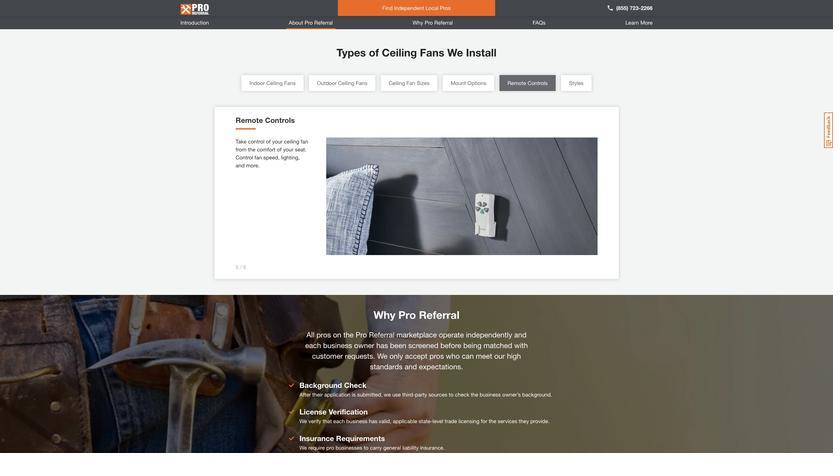 Task type: describe. For each thing, give the bounding box(es) containing it.
they
[[519, 419, 529, 425]]

that
[[323, 419, 332, 425]]

license
[[300, 408, 327, 417]]

matched
[[484, 342, 512, 350]]

pro referral logo image
[[180, 1, 209, 17]]

third-
[[402, 392, 415, 398]]

1 vertical spatial your
[[283, 146, 294, 153]]

control
[[248, 138, 265, 145]]

referral inside all pros on the pro referral marketplace operate independently and each business owner has been screened before being matched with customer requests. we only accept pros who can meet our high standards and expectations.
[[369, 331, 395, 340]]

mount
[[451, 80, 466, 86]]

the inside license verification we verify that each business has valid, applicable state-level trade licensing for the services they provide.
[[489, 419, 496, 425]]

5 / 6
[[236, 264, 246, 270]]

party
[[415, 392, 427, 398]]

0 horizontal spatial remote controls
[[236, 116, 295, 125]]

being
[[464, 342, 482, 350]]

indoor
[[250, 80, 265, 86]]

learn more
[[626, 19, 653, 26]]

insurance.
[[420, 445, 445, 451]]

customer
[[312, 352, 343, 361]]

comfort
[[257, 146, 276, 153]]

(855) 723-2266
[[617, 5, 653, 11]]

applicable
[[393, 419, 417, 425]]

referral up 'operate'
[[419, 309, 460, 322]]

/
[[240, 264, 242, 270]]

requirements
[[336, 435, 385, 443]]

our
[[494, 352, 505, 361]]

we inside license verification we verify that each business has valid, applicable state-level trade licensing for the services they provide.
[[300, 419, 307, 425]]

0 horizontal spatial why
[[374, 309, 396, 322]]

0 horizontal spatial remote
[[236, 116, 263, 125]]

take control of your ceiling fan from the comfort of your seat. control fan speed, lighting, and more.
[[236, 138, 308, 169]]

operate
[[439, 331, 464, 340]]

about
[[289, 19, 303, 26]]

ceiling fan remote next to bed image
[[326, 138, 598, 256]]

insurance requirements we require pro businesses to carry general liability insurance.
[[300, 435, 445, 451]]

ceiling fan sizes
[[389, 80, 430, 86]]

referral right about
[[314, 19, 333, 26]]

from
[[236, 146, 247, 153]]

owner
[[354, 342, 374, 350]]

install
[[466, 46, 497, 59]]

the inside all pros on the pro referral marketplace operate independently and each business owner has been screened before being matched with customer requests. we only accept pros who can meet our high standards and expectations.
[[343, 331, 354, 340]]

control
[[236, 154, 253, 161]]

insurance
[[300, 435, 334, 443]]

ceiling up ceiling fan sizes
[[382, 46, 417, 59]]

trade
[[445, 419, 457, 425]]

controls inside button
[[528, 80, 548, 86]]

styles
[[569, 80, 584, 86]]

more.
[[246, 162, 260, 169]]

only
[[390, 352, 403, 361]]

businesses
[[336, 445, 362, 451]]

all
[[307, 331, 315, 340]]

is
[[352, 392, 356, 398]]

indoor ceiling fans
[[250, 80, 296, 86]]

liability
[[403, 445, 419, 451]]

owner's
[[503, 392, 521, 398]]

independent
[[394, 5, 424, 11]]

has inside all pros on the pro referral marketplace operate independently and each business owner has been screened before being matched with customer requests. we only accept pros who can meet our high standards and expectations.
[[376, 342, 388, 350]]

pro right about
[[305, 19, 313, 26]]

submitted,
[[357, 392, 383, 398]]

independently
[[466, 331, 512, 340]]

the inside take control of your ceiling fan from the comfort of your seat. control fan speed, lighting, and more.
[[248, 146, 256, 153]]

0 vertical spatial of
[[369, 46, 379, 59]]

find
[[382, 5, 393, 11]]

ceiling inside 'button'
[[338, 80, 355, 86]]

outdoor ceiling fans button
[[309, 75, 376, 91]]

general
[[384, 445, 401, 451]]

standards
[[370, 363, 403, 372]]

for
[[481, 419, 488, 425]]

has inside license verification we verify that each business has valid, applicable state-level trade licensing for the services they provide.
[[369, 419, 378, 425]]

the inside the background check after their application is submitted, we use third-party sources to check the business owner's background.
[[471, 392, 478, 398]]

local
[[426, 5, 439, 11]]

each inside all pros on the pro referral marketplace operate independently and each business owner has been screened before being matched with customer requests. we only accept pros who can meet our high standards and expectations.
[[305, 342, 321, 350]]

expectations.
[[419, 363, 463, 372]]

license verification we verify that each business has valid, applicable state-level trade licensing for the services they provide.
[[300, 408, 550, 425]]

been
[[390, 342, 406, 350]]

we inside all pros on the pro referral marketplace operate independently and each business owner has been screened before being matched with customer requests. we only accept pros who can meet our high standards and expectations.
[[377, 352, 388, 361]]

faqs
[[533, 19, 546, 26]]

we inside insurance requirements we require pro businesses to carry general liability insurance.
[[300, 445, 307, 451]]

options
[[468, 80, 486, 86]]

pro
[[326, 445, 334, 451]]

check
[[344, 382, 367, 390]]

level
[[433, 419, 443, 425]]

sources
[[429, 392, 448, 398]]

background.
[[522, 392, 552, 398]]

take
[[236, 138, 247, 145]]

remote controls inside button
[[508, 80, 548, 86]]

introduction
[[180, 19, 209, 26]]



Task type: locate. For each thing, give the bounding box(es) containing it.
0 vertical spatial fan
[[301, 138, 308, 145]]

0 vertical spatial your
[[272, 138, 283, 145]]

1 vertical spatial why
[[374, 309, 396, 322]]

outdoor ceiling fans
[[317, 80, 368, 86]]

1 vertical spatial controls
[[265, 116, 295, 125]]

0 horizontal spatial fans
[[284, 80, 296, 86]]

pros right all
[[317, 331, 331, 340]]

ceiling
[[284, 138, 299, 145]]

0 vertical spatial business
[[323, 342, 352, 350]]

fans up sizes
[[420, 46, 445, 59]]

remote inside button
[[508, 80, 526, 86]]

remote controls button
[[500, 75, 556, 91]]

their
[[312, 392, 323, 398]]

pro up the marketplace
[[399, 309, 416, 322]]

0 vertical spatial has
[[376, 342, 388, 350]]

remote controls
[[508, 80, 548, 86], [236, 116, 295, 125]]

sizes
[[417, 80, 430, 86]]

2 vertical spatial business
[[346, 419, 368, 425]]

why pro referral up the marketplace
[[374, 309, 460, 322]]

2 vertical spatial of
[[277, 146, 282, 153]]

controls
[[528, 80, 548, 86], [265, 116, 295, 125]]

marketplace
[[397, 331, 437, 340]]

pro up owner
[[356, 331, 367, 340]]

0 vertical spatial pros
[[317, 331, 331, 340]]

1 horizontal spatial of
[[277, 146, 282, 153]]

fan up more.
[[255, 154, 262, 161]]

high
[[507, 352, 521, 361]]

mount options button
[[443, 75, 494, 91]]

2 horizontal spatial fans
[[420, 46, 445, 59]]

0 horizontal spatial of
[[266, 138, 271, 145]]

require
[[309, 445, 325, 451]]

your up comfort
[[272, 138, 283, 145]]

2 horizontal spatial and
[[514, 331, 527, 340]]

indoor ceiling fans button
[[242, 75, 304, 91]]

to left check
[[449, 392, 454, 398]]

the right for
[[489, 419, 496, 425]]

to
[[449, 392, 454, 398], [364, 445, 369, 451]]

we left verify
[[300, 419, 307, 425]]

after
[[300, 392, 311, 398]]

1 horizontal spatial fans
[[356, 80, 368, 86]]

pros
[[317, 331, 331, 340], [430, 352, 444, 361]]

we up "standards"
[[377, 352, 388, 361]]

all pros on the pro referral marketplace operate independently and each business owner has been screened before being matched with customer requests. we only accept pros who can meet our high standards and expectations.
[[305, 331, 528, 372]]

each right that
[[333, 419, 345, 425]]

0 vertical spatial why
[[413, 19, 423, 26]]

we left require
[[300, 445, 307, 451]]

ceiling right indoor
[[266, 80, 283, 86]]

business down on
[[323, 342, 352, 350]]

more
[[641, 19, 653, 26]]

has
[[376, 342, 388, 350], [369, 419, 378, 425]]

1 horizontal spatial controls
[[528, 80, 548, 86]]

of right types
[[369, 46, 379, 59]]

types of ceiling fans we install
[[337, 46, 497, 59]]

we
[[384, 392, 391, 398]]

learn
[[626, 19, 639, 26]]

fan
[[301, 138, 308, 145], [255, 154, 262, 161]]

1 vertical spatial each
[[333, 419, 345, 425]]

each
[[305, 342, 321, 350], [333, 419, 345, 425]]

fan
[[407, 80, 415, 86]]

speed,
[[264, 154, 280, 161]]

723-
[[630, 5, 641, 11]]

and inside take control of your ceiling fan from the comfort of your seat. control fan speed, lighting, and more.
[[236, 162, 245, 169]]

1 horizontal spatial to
[[449, 392, 454, 398]]

1 horizontal spatial remote controls
[[508, 80, 548, 86]]

1 vertical spatial fan
[[255, 154, 262, 161]]

0 horizontal spatial your
[[272, 138, 283, 145]]

fan up seat.
[[301, 138, 308, 145]]

of up comfort
[[266, 138, 271, 145]]

0 horizontal spatial fan
[[255, 154, 262, 161]]

0 horizontal spatial to
[[364, 445, 369, 451]]

types
[[337, 46, 366, 59]]

to inside insurance requirements we require pro businesses to carry general liability insurance.
[[364, 445, 369, 451]]

1 horizontal spatial why
[[413, 19, 423, 26]]

2 vertical spatial and
[[405, 363, 417, 372]]

each down all
[[305, 342, 321, 350]]

1 horizontal spatial pros
[[430, 352, 444, 361]]

1 horizontal spatial your
[[283, 146, 294, 153]]

licensing
[[459, 419, 480, 425]]

the
[[248, 146, 256, 153], [343, 331, 354, 340], [471, 392, 478, 398], [489, 419, 496, 425]]

find independent local pros
[[382, 5, 451, 11]]

background check after their application is submitted, we use third-party sources to check the business owner's background.
[[300, 382, 552, 398]]

can
[[462, 352, 474, 361]]

2266
[[641, 5, 653, 11]]

ceiling left fan
[[389, 80, 405, 86]]

0 vertical spatial remote
[[508, 80, 526, 86]]

the right on
[[343, 331, 354, 340]]

(855) 723-2266 link
[[607, 4, 653, 12]]

the down 'control'
[[248, 146, 256, 153]]

has left been
[[376, 342, 388, 350]]

0 vertical spatial controls
[[528, 80, 548, 86]]

1 vertical spatial has
[[369, 419, 378, 425]]

fans inside 'button'
[[356, 80, 368, 86]]

why pro referral down the local
[[413, 19, 453, 26]]

business down verification
[[346, 419, 368, 425]]

and
[[236, 162, 245, 169], [514, 331, 527, 340], [405, 363, 417, 372]]

1 vertical spatial and
[[514, 331, 527, 340]]

to inside the background check after their application is submitted, we use third-party sources to check the business owner's background.
[[449, 392, 454, 398]]

and down "control"
[[236, 162, 245, 169]]

who
[[446, 352, 460, 361]]

pro inside all pros on the pro referral marketplace operate independently and each business owner has been screened before being matched with customer requests. we only accept pros who can meet our high standards and expectations.
[[356, 331, 367, 340]]

business inside all pros on the pro referral marketplace operate independently and each business owner has been screened before being matched with customer requests. we only accept pros who can meet our high standards and expectations.
[[323, 342, 352, 350]]

business inside the background check after their application is submitted, we use third-party sources to check the business owner's background.
[[480, 392, 501, 398]]

fans
[[420, 46, 445, 59], [284, 80, 296, 86], [356, 80, 368, 86]]

business left owner's
[[480, 392, 501, 398]]

feedback link image
[[824, 112, 833, 148]]

fans right indoor
[[284, 80, 296, 86]]

0 horizontal spatial pros
[[317, 331, 331, 340]]

lighting,
[[281, 154, 300, 161]]

check
[[455, 392, 469, 398]]

provide.
[[531, 419, 550, 425]]

1 vertical spatial remote controls
[[236, 116, 295, 125]]

the right check
[[471, 392, 478, 398]]

1 horizontal spatial and
[[405, 363, 417, 372]]

fans for outdoor ceiling fans
[[356, 80, 368, 86]]

pros
[[440, 5, 451, 11]]

each inside license verification we verify that each business has valid, applicable state-level trade licensing for the services they provide.
[[333, 419, 345, 425]]

mount options
[[451, 80, 486, 86]]

ceiling fan sizes button
[[381, 75, 438, 91]]

1 vertical spatial why pro referral
[[374, 309, 460, 322]]

1 vertical spatial pros
[[430, 352, 444, 361]]

valid,
[[379, 419, 392, 425]]

business inside license verification we verify that each business has valid, applicable state-level trade licensing for the services they provide.
[[346, 419, 368, 425]]

we
[[447, 46, 463, 59], [377, 352, 388, 361], [300, 419, 307, 425], [300, 445, 307, 451]]

to left "carry"
[[364, 445, 369, 451]]

(855)
[[617, 5, 629, 11]]

background
[[300, 382, 342, 390]]

0 vertical spatial why pro referral
[[413, 19, 453, 26]]

carry
[[370, 445, 382, 451]]

1 vertical spatial remote
[[236, 116, 263, 125]]

your
[[272, 138, 283, 145], [283, 146, 294, 153]]

1 vertical spatial of
[[266, 138, 271, 145]]

ceiling right outdoor
[[338, 80, 355, 86]]

0 vertical spatial remote controls
[[508, 80, 548, 86]]

and up with
[[514, 331, 527, 340]]

seat.
[[295, 146, 307, 153]]

styles button
[[561, 75, 592, 91]]

before
[[441, 342, 462, 350]]

has left valid,
[[369, 419, 378, 425]]

2 horizontal spatial of
[[369, 46, 379, 59]]

fans for indoor ceiling fans
[[284, 80, 296, 86]]

referral
[[314, 19, 333, 26], [434, 19, 453, 26], [419, 309, 460, 322], [369, 331, 395, 340]]

0 horizontal spatial each
[[305, 342, 321, 350]]

we left install
[[447, 46, 463, 59]]

1 horizontal spatial remote
[[508, 80, 526, 86]]

referral down pros
[[434, 19, 453, 26]]

state-
[[419, 419, 433, 425]]

0 vertical spatial each
[[305, 342, 321, 350]]

accept
[[405, 352, 428, 361]]

meet
[[476, 352, 492, 361]]

requests.
[[345, 352, 375, 361]]

1 vertical spatial business
[[480, 392, 501, 398]]

services
[[498, 419, 517, 425]]

and down accept at the bottom
[[405, 363, 417, 372]]

fans inside button
[[284, 80, 296, 86]]

6
[[243, 264, 246, 270]]

screened
[[408, 342, 439, 350]]

0 vertical spatial and
[[236, 162, 245, 169]]

application
[[324, 392, 350, 398]]

verification
[[329, 408, 368, 417]]

0 horizontal spatial controls
[[265, 116, 295, 125]]

your up lighting,
[[283, 146, 294, 153]]

pros up expectations.
[[430, 352, 444, 361]]

fans down types
[[356, 80, 368, 86]]

1 horizontal spatial each
[[333, 419, 345, 425]]

with
[[515, 342, 528, 350]]

0 horizontal spatial and
[[236, 162, 245, 169]]

1 horizontal spatial fan
[[301, 138, 308, 145]]

pro down the local
[[425, 19, 433, 26]]

use
[[392, 392, 401, 398]]

of up speed,
[[277, 146, 282, 153]]

remote
[[508, 80, 526, 86], [236, 116, 263, 125]]

referral up been
[[369, 331, 395, 340]]

0 vertical spatial to
[[449, 392, 454, 398]]

1 vertical spatial to
[[364, 445, 369, 451]]



Task type: vqa. For each thing, say whether or not it's contained in the screenshot.
sources on the bottom right
yes



